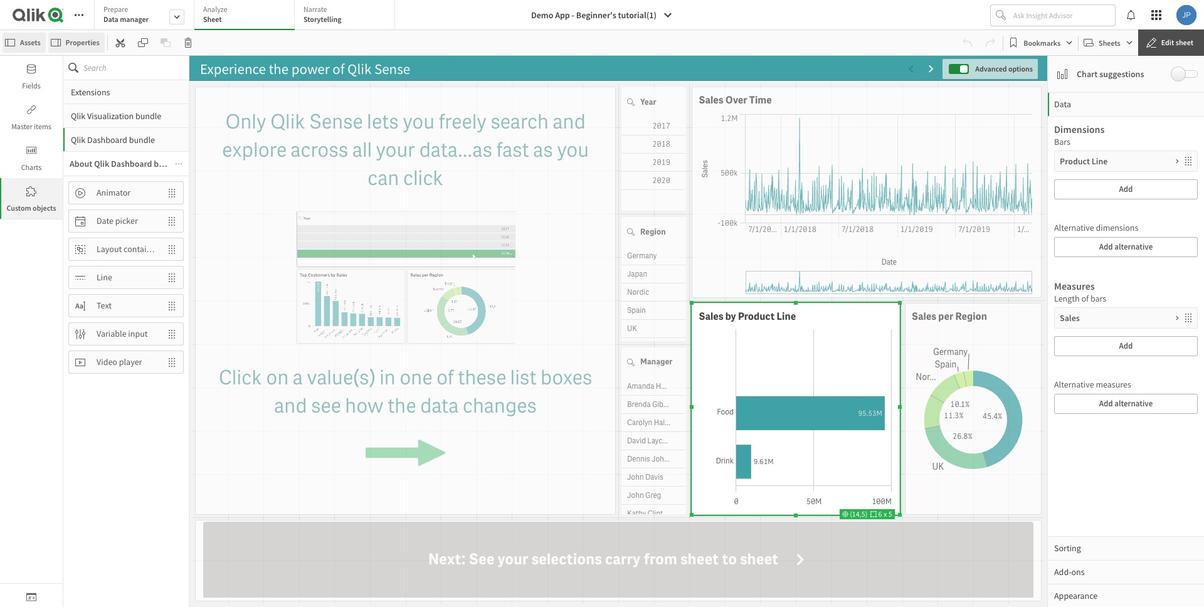 Task type: describe. For each thing, give the bounding box(es) containing it.
length of bars
[[1055, 293, 1107, 304]]

0 vertical spatial you
[[403, 109, 435, 135]]

laychak
[[648, 436, 675, 446]]

2 horizontal spatial line
[[1092, 156, 1108, 167]]

next: see your selections carry from sheet to sheet
[[429, 550, 779, 570]]

fields button
[[0, 56, 63, 97]]

delete image
[[183, 38, 193, 48]]

halmon
[[654, 418, 680, 428]]

next sheet: product details image
[[927, 64, 937, 74]]

move image for video player
[[161, 352, 183, 373]]

x
[[884, 509, 887, 519]]

1 vertical spatial dashboard
[[111, 158, 152, 169]]

0 horizontal spatial sheet
[[681, 550, 719, 570]]

move image for variable input
[[161, 323, 183, 345]]

bundle for qlik visualization bundle
[[136, 110, 161, 121]]

about qlik dashboard bundle
[[70, 158, 180, 169]]

sales per region application
[[905, 303, 1042, 515]]

sales for sales over time
[[699, 93, 724, 107]]

master items
[[11, 122, 51, 131]]

click
[[403, 165, 444, 191]]

spain optional. 4 of 7 row
[[622, 302, 686, 320]]

qlik inside only qlik sense lets you freely search and explore across all your data...as fast as you can click
[[270, 109, 306, 135]]

6
[[879, 509, 883, 519]]

measures
[[1055, 280, 1095, 292]]

david
[[627, 436, 646, 446]]

john davis
[[627, 472, 664, 482]]

demo app - beginner's tutorial(1)
[[531, 9, 657, 21]]

by
[[726, 310, 736, 323]]

add alternative button for alternative dimensions
[[1055, 237, 1198, 257]]

fast
[[497, 137, 529, 163]]

prepare
[[104, 4, 128, 14]]

as
[[533, 137, 553, 163]]

measures
[[1096, 379, 1132, 390]]

from
[[644, 550, 678, 570]]

objects
[[33, 203, 56, 213]]

edit sheet button
[[1139, 29, 1205, 56]]

brenda
[[627, 399, 651, 409]]

qlik visualization bundle
[[71, 110, 161, 121]]

lets
[[367, 109, 399, 135]]

move image for date picker
[[161, 211, 183, 232]]

master
[[11, 122, 32, 131]]

assets
[[20, 38, 41, 47]]

all
[[352, 137, 372, 163]]

animator
[[97, 187, 131, 198]]

2019
[[653, 157, 671, 168]]

clinton
[[648, 509, 672, 519]]

john for john greg
[[627, 490, 644, 500]]

david laychak
[[627, 436, 675, 446]]

click
[[219, 365, 262, 391]]

text
[[97, 300, 112, 311]]

demo app - beginner's tutorial(1) button
[[524, 5, 681, 25]]

variables image
[[26, 592, 36, 602]]

charts button
[[0, 137, 63, 178]]

germany
[[627, 251, 657, 261]]

add alternative for alternative dimensions
[[1100, 242, 1153, 252]]

app
[[555, 9, 570, 21]]

master items button
[[0, 97, 63, 137]]

brenda gibson
[[627, 399, 676, 409]]

qlik right about
[[94, 158, 109, 169]]

james peterson image
[[1177, 5, 1197, 25]]

kathy clinton
[[627, 509, 672, 519]]

alternative for dimensions
[[1115, 242, 1153, 252]]

over
[[726, 93, 748, 107]]

dashboard inside tab
[[87, 134, 127, 145]]

variable input
[[97, 328, 148, 340]]

analyze
[[203, 4, 227, 14]]

sales for sales by product line
[[699, 310, 724, 323]]

object image
[[26, 146, 36, 156]]

japan optional. 2 of 7 row
[[622, 266, 686, 284]]

year
[[641, 96, 657, 107]]

qlik inside tab
[[71, 134, 85, 145]]

1 vertical spatial you
[[557, 137, 589, 163]]

beginner's
[[577, 9, 617, 21]]

ons
[[1072, 567, 1085, 578]]

honda
[[656, 381, 678, 391]]

2 horizontal spatial sheet
[[1176, 38, 1194, 47]]

john for john davis
[[627, 472, 644, 482]]

manager
[[641, 356, 673, 367]]

sales over time application
[[692, 87, 1042, 298]]

add-
[[1055, 567, 1072, 578]]

move image for line
[[161, 267, 183, 288]]

puzzle image
[[26, 186, 36, 196]]

database image
[[26, 64, 36, 74]]

amanda honda optional. 1 of 19 row
[[622, 377, 686, 396]]

suggestions
[[1100, 68, 1145, 80]]

only qlik sense lets you freely search and explore across all your data...as fast as you can click
[[222, 109, 589, 191]]

amanda
[[627, 381, 655, 391]]

value(s)
[[307, 365, 376, 391]]

2017
[[653, 121, 671, 131]]

carry
[[605, 550, 641, 570]]

1 horizontal spatial sheet
[[740, 550, 779, 570]]

2020
[[653, 176, 671, 186]]

data inside the prepare data manager
[[104, 14, 118, 24]]

the
[[388, 393, 416, 419]]

sales over time
[[699, 93, 772, 107]]

video player
[[97, 356, 142, 368]]

add down alternative dimensions
[[1100, 242, 1114, 252]]

sheets button
[[1082, 33, 1136, 53]]

options
[[1009, 64, 1033, 73]]

alternative dimensions
[[1055, 222, 1139, 233]]

prepare data manager
[[104, 4, 149, 24]]

Search text field
[[83, 56, 189, 80]]

selections
[[532, 550, 602, 570]]

john davis optional. 6 of 19 row
[[622, 468, 686, 487]]

date picker
[[97, 215, 138, 227]]

sales for sales per region
[[912, 310, 937, 323]]

chart suggestions
[[1077, 68, 1145, 80]]

see
[[469, 550, 495, 570]]

data tab
[[1048, 92, 1205, 116]]

usa optional. 6 of 7 row
[[622, 338, 686, 357]]

johnson
[[652, 454, 681, 464]]

add alternative for alternative measures
[[1100, 398, 1153, 409]]

sales per region
[[912, 310, 988, 323]]

one
[[400, 365, 433, 391]]

link image
[[26, 105, 36, 115]]

add button for dimensions
[[1055, 179, 1198, 200]]

sales down length
[[1060, 312, 1080, 324]]

edit
[[1162, 38, 1175, 47]]

sorting
[[1055, 543, 1082, 554]]

analyze sheet
[[203, 4, 227, 24]]

2018 optional. 2 of 5 row
[[622, 136, 686, 154]]



Task type: vqa. For each thing, say whether or not it's contained in the screenshot.
Advisor
no



Task type: locate. For each thing, give the bounding box(es) containing it.
alternative down "dimensions"
[[1115, 242, 1153, 252]]

bundle up about qlik dashboard bundle
[[129, 134, 155, 145]]

0 horizontal spatial line
[[97, 272, 112, 283]]

advanced
[[976, 64, 1007, 73]]

2 add button from the top
[[1055, 336, 1198, 356]]

0 horizontal spatial arrow right image
[[793, 552, 809, 568]]

bar chart image
[[1058, 69, 1068, 79]]

david laychak optional. 4 of 19 row
[[622, 432, 686, 450]]

region up germany optional. 1 of 7 row
[[641, 226, 666, 237]]

Ask Insight Advisor text field
[[1011, 5, 1116, 25]]

add alternative button for alternative measures
[[1055, 394, 1198, 414]]

line inside "sales by product line" application
[[777, 310, 796, 323]]

qlik dashboard bundle tab
[[63, 127, 189, 152]]

john left greg
[[627, 490, 644, 500]]

alternative down measures
[[1115, 398, 1153, 409]]

time
[[750, 93, 772, 107]]

bars
[[1055, 136, 1071, 147]]

tab list
[[94, 0, 400, 31], [63, 80, 189, 607]]

alternative for alternative dimensions
[[1055, 222, 1095, 233]]

sheet
[[203, 14, 222, 24]]

qlik dashboard bundle
[[71, 134, 155, 145]]

kathy
[[627, 509, 646, 519]]

dashboard
[[87, 134, 127, 145], [111, 158, 152, 169]]

to
[[722, 550, 737, 570]]

1 horizontal spatial and
[[553, 109, 586, 135]]

see
[[311, 393, 341, 419]]

1 horizontal spatial arrow right image
[[1175, 309, 1180, 328]]

your
[[376, 137, 415, 163], [498, 550, 529, 570]]

length
[[1055, 293, 1080, 304]]

alternative measures
[[1055, 379, 1132, 390]]

0 vertical spatial of
[[1082, 293, 1089, 304]]

bundle up "qlik dashboard bundle" tab
[[136, 110, 161, 121]]

add alternative down measures
[[1100, 398, 1153, 409]]

line up text
[[97, 272, 112, 283]]

2 vertical spatial line
[[777, 310, 796, 323]]

1 vertical spatial your
[[498, 550, 529, 570]]

0 vertical spatial arrow right image
[[1175, 309, 1180, 328]]

bundle inside tab
[[129, 134, 155, 145]]

only
[[225, 109, 266, 135]]

add button for measures
[[1055, 336, 1198, 356]]

usa image
[[622, 338, 671, 356]]

4 move image from the top
[[161, 352, 183, 373]]

visualization
[[87, 110, 134, 121]]

sorting tab
[[1048, 536, 1205, 560]]

qlik up about
[[71, 134, 85, 145]]

add button up measures
[[1055, 336, 1198, 356]]

1 horizontal spatial of
[[1082, 293, 1089, 304]]

0 horizontal spatial product
[[738, 310, 775, 323]]

custom objects button
[[0, 178, 63, 219]]

charts
[[21, 163, 42, 172]]

data inside tab
[[1055, 99, 1072, 110]]

1 vertical spatial alternative
[[1055, 379, 1095, 390]]

region right per
[[956, 310, 988, 323]]

region inside application
[[956, 310, 988, 323]]

these
[[458, 365, 506, 391]]

john down dennis on the right of page
[[627, 472, 644, 482]]

0 vertical spatial region
[[641, 226, 666, 237]]

nordic optional. 3 of 7 row
[[622, 284, 686, 302]]

sales left per
[[912, 310, 937, 323]]

japan
[[627, 269, 648, 279]]

1 add alternative from the top
[[1100, 242, 1153, 252]]

in
[[380, 365, 396, 391]]

(14,5)
[[849, 509, 871, 519]]

appearance tab
[[1048, 584, 1205, 607]]

changes
[[463, 393, 537, 419]]

application
[[0, 0, 1205, 607], [195, 87, 616, 515]]

dimensions
[[1055, 123, 1105, 136]]

per
[[939, 310, 954, 323]]

0 vertical spatial bundle
[[136, 110, 161, 121]]

2017 optional. 1 of 5 row
[[622, 117, 686, 136]]

1 john from the top
[[627, 472, 644, 482]]

add button up "dimensions"
[[1055, 179, 1198, 200]]

3 move image from the top
[[161, 323, 183, 345]]

chart
[[1077, 68, 1098, 80]]

bundle down "qlik dashboard bundle" tab
[[154, 158, 180, 169]]

1 vertical spatial add alternative
[[1100, 398, 1153, 409]]

of up data
[[437, 365, 454, 391]]

of inside click on a value(s) in one of these list boxes and see how the data changes
[[437, 365, 454, 391]]

your right see
[[498, 550, 529, 570]]

about
[[70, 158, 92, 169]]

2 alternative from the top
[[1115, 398, 1153, 409]]

1 vertical spatial john
[[627, 490, 644, 500]]

move image for text
[[161, 295, 183, 317]]

tutorial(1)
[[618, 9, 657, 21]]

spain
[[627, 306, 646, 316]]

germany optional. 1 of 7 row
[[622, 247, 686, 266]]

sheet right edit
[[1176, 38, 1194, 47]]

sheet
[[1176, 38, 1194, 47], [681, 550, 719, 570], [740, 550, 779, 570]]

carolyn halmon optional. 3 of 19 row
[[622, 414, 686, 432]]

product line
[[1060, 156, 1108, 167]]

appearance
[[1055, 590, 1098, 602]]

0 vertical spatial your
[[376, 137, 415, 163]]

and inside click on a value(s) in one of these list boxes and see how the data changes
[[274, 393, 307, 419]]

0 vertical spatial alternative
[[1115, 242, 1153, 252]]

next: see your selections carry from sheet to sheet button
[[203, 522, 1034, 598]]

bundle for qlik dashboard bundle
[[129, 134, 155, 145]]

storytelling
[[304, 14, 342, 24]]

0 vertical spatial and
[[553, 109, 586, 135]]

1 alternative from the top
[[1115, 242, 1153, 252]]

can
[[368, 165, 399, 191]]

0 vertical spatial tab list
[[94, 0, 400, 31]]

sales left by
[[699, 310, 724, 323]]

add alternative button
[[1055, 237, 1198, 257], [1055, 394, 1198, 414]]

arrow right image for sales
[[1175, 309, 1180, 328]]

tab list containing prepare
[[94, 0, 400, 31]]

sheets
[[1099, 38, 1121, 47]]

layout container
[[97, 244, 159, 255]]

uk optional. 5 of 7 row
[[622, 320, 686, 338]]

1 vertical spatial region
[[956, 310, 988, 323]]

and
[[553, 109, 586, 135], [274, 393, 307, 419]]

2 add alternative from the top
[[1100, 398, 1153, 409]]

product right by
[[738, 310, 775, 323]]

line right by
[[777, 310, 796, 323]]

0 vertical spatial add button
[[1055, 179, 1198, 200]]

1 vertical spatial and
[[274, 393, 307, 419]]

john greg
[[627, 490, 662, 500]]

region
[[641, 226, 666, 237], [956, 310, 988, 323]]

john greg optional. 7 of 19 row
[[622, 487, 686, 505]]

add down measures
[[1100, 398, 1114, 409]]

1 add button from the top
[[1055, 179, 1198, 200]]

more information image
[[175, 152, 183, 176]]

dashboard down visualization
[[87, 134, 127, 145]]

add alternative button down "dimensions"
[[1055, 237, 1198, 257]]

0 vertical spatial line
[[1092, 156, 1108, 167]]

add alternative button down measures
[[1055, 394, 1198, 414]]

0 vertical spatial product
[[1060, 156, 1091, 167]]

1 vertical spatial product
[[738, 310, 775, 323]]

2 vertical spatial bundle
[[154, 158, 180, 169]]

0 vertical spatial add alternative button
[[1055, 237, 1198, 257]]

1 vertical spatial alternative
[[1115, 398, 1153, 409]]

date
[[97, 215, 114, 227]]

of left bars
[[1082, 293, 1089, 304]]

davis
[[646, 472, 664, 482]]

picker
[[115, 215, 138, 227]]

0 horizontal spatial and
[[274, 393, 307, 419]]

bundle
[[136, 110, 161, 121], [129, 134, 155, 145], [154, 158, 180, 169]]

add alternative down "dimensions"
[[1100, 242, 1153, 252]]

arrow right image
[[1175, 152, 1180, 171]]

1 vertical spatial data
[[1055, 99, 1072, 110]]

add up measures
[[1120, 341, 1133, 351]]

video
[[97, 356, 117, 368]]

0 vertical spatial add alternative
[[1100, 242, 1153, 252]]

sales inside application
[[699, 310, 724, 323]]

cut image
[[115, 38, 125, 48]]

properties button
[[48, 33, 105, 53]]

data down bar chart image
[[1055, 99, 1072, 110]]

how
[[345, 393, 384, 419]]

search
[[491, 109, 549, 135]]

2 move image from the top
[[161, 267, 183, 288]]

data...as
[[419, 137, 493, 163]]

next:
[[429, 550, 466, 570]]

sheet left "to"
[[681, 550, 719, 570]]

alternative left measures
[[1055, 379, 1095, 390]]

kathy clinton optional. 8 of 19 row
[[622, 505, 686, 523]]

add-ons
[[1055, 567, 1085, 578]]

product inside application
[[738, 310, 775, 323]]

1 horizontal spatial region
[[956, 310, 988, 323]]

add alternative
[[1100, 242, 1153, 252], [1100, 398, 1153, 409]]

0 horizontal spatial you
[[403, 109, 435, 135]]

move image for layout container
[[161, 239, 183, 260]]

dimensions
[[1096, 222, 1139, 233]]

1 vertical spatial of
[[437, 365, 454, 391]]

you right as
[[557, 137, 589, 163]]

1 vertical spatial tab list
[[63, 80, 189, 607]]

1 horizontal spatial you
[[557, 137, 589, 163]]

on
[[266, 365, 289, 391]]

line down dimensions
[[1092, 156, 1108, 167]]

assets button
[[3, 33, 46, 53]]

and down a
[[274, 393, 307, 419]]

1 move image from the top
[[161, 182, 183, 204]]

qlik right only
[[270, 109, 306, 135]]

your up can
[[376, 137, 415, 163]]

-
[[572, 9, 575, 21]]

your inside button
[[498, 550, 529, 570]]

sales by product line application
[[692, 303, 900, 515]]

line inside tab list
[[97, 272, 112, 283]]

add up "dimensions"
[[1120, 184, 1133, 195]]

sales
[[699, 93, 724, 107], [699, 310, 724, 323], [912, 310, 937, 323], [1060, 312, 1080, 324]]

next: see your selections carry from sheet to sheet application
[[195, 520, 1042, 602]]

2018
[[653, 139, 671, 149]]

alternative for alternative measures
[[1055, 379, 1095, 390]]

5
[[889, 509, 893, 519]]

1 add alternative button from the top
[[1055, 237, 1198, 257]]

data down prepare
[[104, 14, 118, 24]]

click on a value(s) in one of these list boxes and see how the data changes
[[219, 365, 593, 419]]

arrow right image inside next: see your selections carry from sheet to sheet button
[[793, 552, 809, 568]]

1 alternative from the top
[[1055, 222, 1095, 233]]

2019 optional. 3 of 5 row
[[622, 154, 686, 172]]

alternative
[[1115, 242, 1153, 252], [1115, 398, 1153, 409]]

1 horizontal spatial product
[[1060, 156, 1091, 167]]

2020 optional. 4 of 5 row
[[622, 172, 686, 190]]

you right lets
[[403, 109, 435, 135]]

product down bars
[[1060, 156, 1091, 167]]

0 vertical spatial data
[[104, 14, 118, 24]]

1 vertical spatial add alternative button
[[1055, 394, 1198, 414]]

arrow right image
[[1175, 309, 1180, 328], [793, 552, 809, 568]]

0 horizontal spatial region
[[641, 226, 666, 237]]

data
[[420, 393, 459, 419]]

and up as
[[553, 109, 586, 135]]

1 horizontal spatial data
[[1055, 99, 1072, 110]]

dennis johnson optional. 5 of 19 row
[[622, 450, 686, 468]]

2 john from the top
[[627, 490, 644, 500]]

move image for animator
[[161, 182, 183, 204]]

copy image
[[138, 38, 148, 48]]

2 alternative from the top
[[1055, 379, 1095, 390]]

bars
[[1091, 293, 1107, 304]]

line
[[1092, 156, 1108, 167], [97, 272, 112, 283], [777, 310, 796, 323]]

1 horizontal spatial line
[[777, 310, 796, 323]]

freely
[[439, 109, 487, 135]]

alternative
[[1055, 222, 1095, 233], [1055, 379, 1095, 390]]

your inside only qlik sense lets you freely search and explore across all your data...as fast as you can click
[[376, 137, 415, 163]]

boxes
[[541, 365, 593, 391]]

properties
[[66, 38, 100, 47]]

1 vertical spatial bundle
[[129, 134, 155, 145]]

0 vertical spatial john
[[627, 472, 644, 482]]

1 vertical spatial arrow right image
[[793, 552, 809, 568]]

1 vertical spatial add button
[[1055, 336, 1198, 356]]

qlik down extensions
[[71, 110, 85, 121]]

dashboard down "qlik dashboard bundle" tab
[[111, 158, 152, 169]]

move image
[[1184, 151, 1198, 171], [161, 211, 183, 232], [161, 239, 183, 260], [161, 295, 183, 317], [1184, 308, 1198, 328]]

0 horizontal spatial of
[[437, 365, 454, 391]]

arrow right image for next: see your selections carry from sheet to sheet
[[793, 552, 809, 568]]

1 horizontal spatial your
[[498, 550, 529, 570]]

6 x 5
[[877, 509, 893, 519]]

player
[[119, 356, 142, 368]]

and inside only qlik sense lets you freely search and explore across all your data...as fast as you can click
[[553, 109, 586, 135]]

alternative for measures
[[1115, 398, 1153, 409]]

add-ons tab
[[1048, 560, 1205, 584]]

edit sheet
[[1162, 38, 1194, 47]]

product
[[1060, 156, 1091, 167], [738, 310, 775, 323]]

sheet right "to"
[[740, 550, 779, 570]]

sales left over
[[699, 93, 724, 107]]

0 vertical spatial alternative
[[1055, 222, 1095, 233]]

list
[[511, 365, 537, 391]]

0 horizontal spatial your
[[376, 137, 415, 163]]

move image
[[161, 182, 183, 204], [161, 267, 183, 288], [161, 323, 183, 345], [161, 352, 183, 373]]

brenda gibson optional. 2 of 19 row
[[622, 396, 686, 414]]

1 vertical spatial line
[[97, 272, 112, 283]]

2 add alternative button from the top
[[1055, 394, 1198, 414]]

0 horizontal spatial data
[[104, 14, 118, 24]]

alternative left "dimensions"
[[1055, 222, 1095, 233]]

tab list containing extensions
[[63, 80, 189, 607]]

0 vertical spatial dashboard
[[87, 134, 127, 145]]

demo
[[531, 9, 554, 21]]

carolyn halmon
[[627, 418, 680, 428]]



